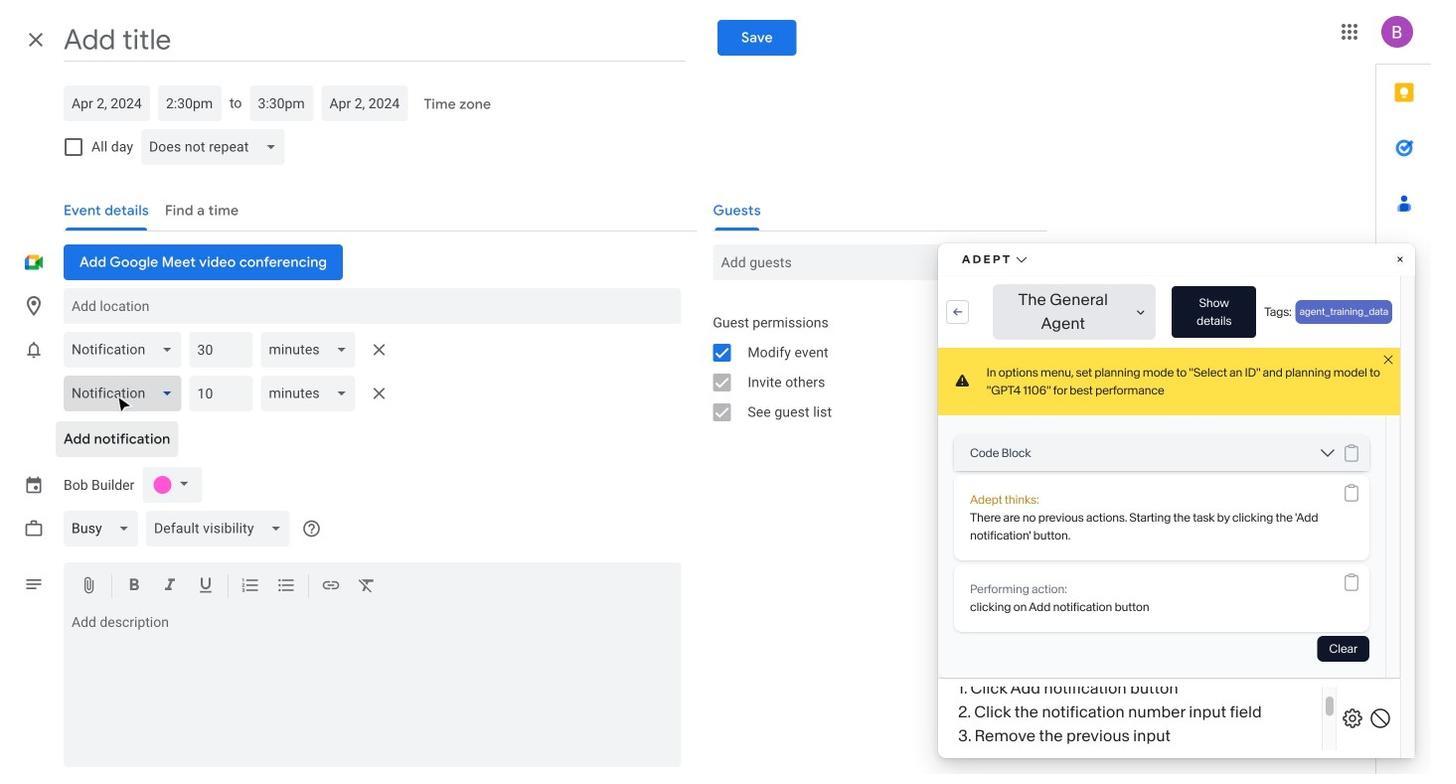 Task type: locate. For each thing, give the bounding box(es) containing it.
tab list
[[1377, 65, 1432, 719]]

group
[[697, 308, 1047, 427]]

minutes in advance for notification number field inside 10 minutes before element
[[197, 376, 245, 412]]

Minutes in advance for notification number field
[[197, 332, 245, 368], [197, 376, 245, 412]]

End time text field
[[258, 85, 306, 121]]

1 vertical spatial minutes in advance for notification number field
[[197, 376, 245, 412]]

10 minutes before element
[[64, 370, 395, 418]]

Start date text field
[[72, 85, 142, 121]]

minutes in advance for notification number field down 30 minutes before element
[[197, 376, 245, 412]]

Description text field
[[64, 614, 681, 764]]

notifications element
[[64, 326, 395, 418]]

Start time text field
[[166, 85, 214, 121]]

minutes in advance for notification number field for 10 minutes before element
[[197, 376, 245, 412]]

1 minutes in advance for notification number field from the top
[[197, 332, 245, 368]]

minutes in advance for notification number field up 10 minutes before element
[[197, 332, 245, 368]]

0 vertical spatial minutes in advance for notification number field
[[197, 332, 245, 368]]

None field
[[141, 123, 293, 171], [64, 326, 189, 374], [261, 326, 364, 374], [64, 370, 189, 418], [261, 370, 364, 418], [64, 505, 146, 553], [146, 505, 298, 553], [141, 123, 293, 171], [64, 326, 189, 374], [261, 326, 364, 374], [64, 370, 189, 418], [261, 370, 364, 418], [64, 505, 146, 553], [146, 505, 298, 553]]

minutes in advance for notification number field for 30 minutes before element
[[197, 332, 245, 368]]

numbered list image
[[241, 576, 260, 599]]

bulleted list image
[[276, 576, 296, 599]]

minutes in advance for notification number field inside 30 minutes before element
[[197, 332, 245, 368]]

remove formatting image
[[357, 576, 377, 599]]

italic image
[[160, 576, 180, 599]]

End date text field
[[329, 85, 400, 121]]

2 minutes in advance for notification number field from the top
[[197, 376, 245, 412]]



Task type: vqa. For each thing, say whether or not it's contained in the screenshot.
Insert link icon
yes



Task type: describe. For each thing, give the bounding box(es) containing it.
30 minutes before element
[[64, 326, 395, 374]]

formatting options toolbar
[[64, 563, 681, 611]]

Guests text field
[[721, 245, 1039, 280]]

Add location text field
[[72, 288, 673, 324]]

underline image
[[196, 576, 216, 599]]

insert link image
[[321, 576, 341, 599]]

Title text field
[[64, 18, 686, 62]]

bold image
[[124, 576, 144, 599]]



